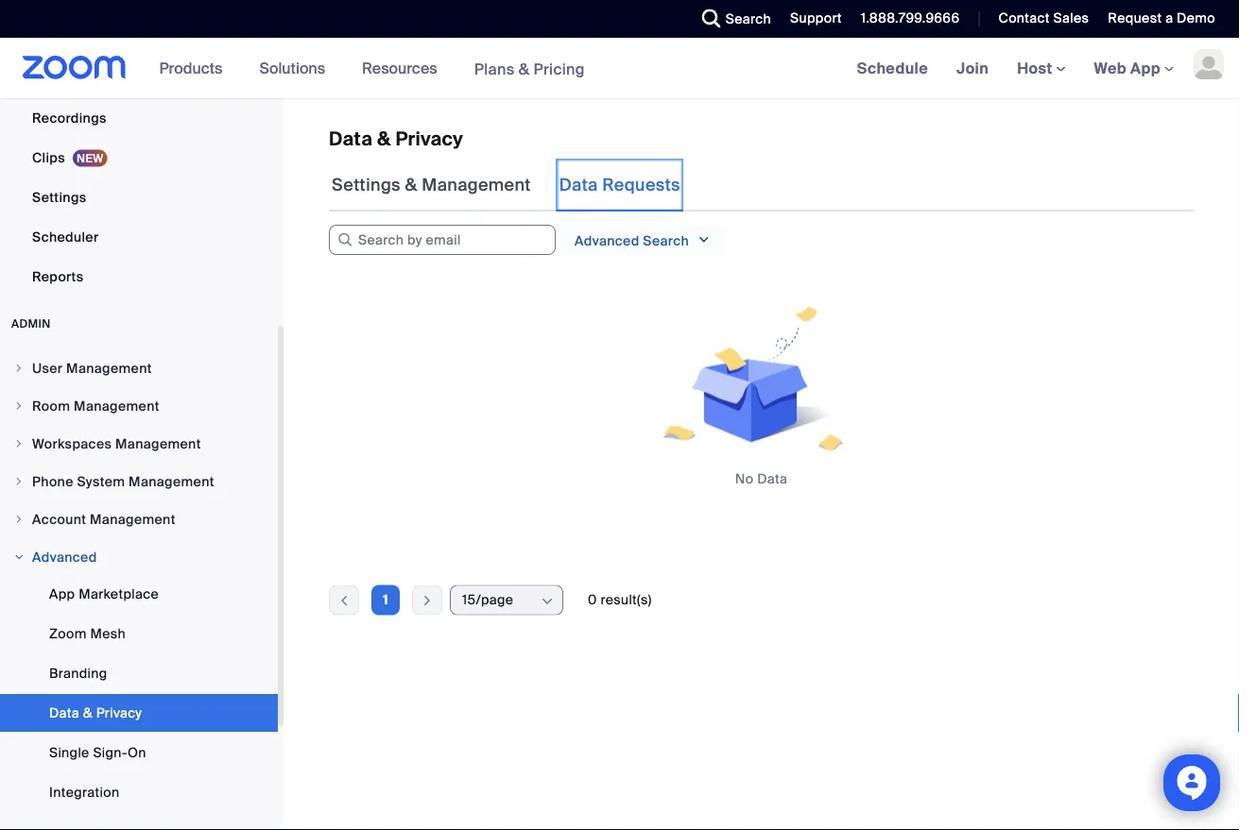 Task type: locate. For each thing, give the bounding box(es) containing it.
settings up the search by email text box
[[332, 174, 401, 196]]

advanced inside advanced menu item
[[32, 549, 97, 566]]

0 vertical spatial search
[[726, 10, 771, 27]]

plans
[[474, 59, 515, 79]]

2 vertical spatial right image
[[13, 439, 25, 450]]

settings inside personal menu "menu"
[[32, 189, 87, 206]]

2 vertical spatial right image
[[13, 552, 25, 563]]

management down room management menu item
[[115, 435, 201, 453]]

zoom logo image
[[23, 56, 126, 79]]

room management
[[32, 398, 160, 415]]

account management
[[32, 511, 176, 528]]

& down branding
[[83, 705, 93, 722]]

search left "down" icon
[[643, 233, 689, 250]]

contact
[[999, 9, 1050, 27]]

1.888.799.9666
[[861, 9, 960, 27]]

data left 'requests'
[[559, 174, 598, 196]]

3 right image from the top
[[13, 439, 25, 450]]

solutions
[[259, 58, 325, 78]]

1 vertical spatial privacy
[[96, 705, 142, 722]]

advanced inside advanced search dropdown button
[[575, 233, 640, 250]]

room management menu item
[[0, 389, 278, 424]]

schedule
[[857, 58, 928, 78]]

right image left workspaces
[[13, 439, 25, 450]]

1 right image from the top
[[13, 476, 25, 488]]

a
[[1166, 9, 1174, 27]]

& inside the product information navigation
[[519, 59, 530, 79]]

right image inside the phone system management menu item
[[13, 476, 25, 488]]

privacy up settings & management on the top left of page
[[396, 127, 464, 151]]

join
[[957, 58, 989, 78]]

&
[[519, 59, 530, 79], [377, 127, 391, 151], [405, 174, 418, 196], [83, 705, 93, 722]]

right image inside advanced menu item
[[13, 552, 25, 563]]

& up the search by email text box
[[405, 174, 418, 196]]

1 vertical spatial advanced
[[32, 549, 97, 566]]

advanced search
[[575, 233, 693, 250]]

room
[[32, 398, 70, 415]]

right image
[[13, 476, 25, 488], [13, 514, 25, 526], [13, 552, 25, 563]]

plans & pricing
[[474, 59, 585, 79]]

zoom mesh
[[49, 625, 126, 643]]

2 right image from the top
[[13, 514, 25, 526]]

settings
[[332, 174, 401, 196], [32, 189, 87, 206]]

management inside 'tab'
[[422, 174, 531, 196]]

management down the phone system management menu item on the bottom left of page
[[90, 511, 176, 528]]

& right plans
[[519, 59, 530, 79]]

0 result(s)
[[588, 592, 652, 609]]

& inside 'tab'
[[405, 174, 418, 196]]

0 vertical spatial right image
[[13, 476, 25, 488]]

0 vertical spatial advanced
[[575, 233, 640, 250]]

app marketplace
[[49, 586, 159, 603]]

show options image
[[540, 594, 555, 609]]

join link
[[943, 38, 1003, 98]]

1 vertical spatial right image
[[13, 401, 25, 412]]

mesh
[[90, 625, 126, 643]]

0 vertical spatial app
[[1131, 58, 1161, 78]]

advanced menu item
[[0, 540, 278, 576]]

data right no
[[757, 471, 788, 488]]

banner containing products
[[0, 38, 1239, 100]]

advanced down account
[[32, 549, 97, 566]]

1.888.799.9666 button
[[847, 0, 965, 38], [861, 9, 960, 27]]

& inside advanced menu
[[83, 705, 93, 722]]

clips
[[32, 149, 65, 166]]

phone system management
[[32, 473, 214, 491]]

right image for room management
[[13, 401, 25, 412]]

right image left user
[[13, 363, 25, 374]]

advanced for advanced
[[32, 549, 97, 566]]

advanced down data requests
[[575, 233, 640, 250]]

schedule link
[[843, 38, 943, 98]]

1 horizontal spatial data & privacy
[[329, 127, 464, 151]]

0 vertical spatial privacy
[[396, 127, 464, 151]]

privacy up sign- on the bottom left of page
[[96, 705, 142, 722]]

product information navigation
[[145, 38, 599, 100]]

0 horizontal spatial search
[[643, 233, 689, 250]]

0 horizontal spatial settings
[[32, 189, 87, 206]]

right image inside room management menu item
[[13, 401, 25, 412]]

management for account management
[[90, 511, 176, 528]]

request a demo link
[[1094, 0, 1239, 38], [1108, 9, 1216, 27]]

user management
[[32, 360, 152, 377]]

management
[[422, 174, 531, 196], [66, 360, 152, 377], [74, 398, 160, 415], [115, 435, 201, 453], [129, 473, 214, 491], [90, 511, 176, 528]]

banner
[[0, 38, 1239, 100]]

management up workspaces management
[[74, 398, 160, 415]]

app right web
[[1131, 58, 1161, 78]]

1 vertical spatial search
[[643, 233, 689, 250]]

right image
[[13, 363, 25, 374], [13, 401, 25, 412], [13, 439, 25, 450]]

search left the support
[[726, 10, 771, 27]]

1 horizontal spatial settings
[[332, 174, 401, 196]]

right image inside workspaces management menu item
[[13, 439, 25, 450]]

1 horizontal spatial search
[[726, 10, 771, 27]]

pricing
[[534, 59, 585, 79]]

management up room management
[[66, 360, 152, 377]]

reports
[[32, 268, 84, 286]]

0 vertical spatial right image
[[13, 363, 25, 374]]

right image for account
[[13, 514, 25, 526]]

settings up scheduler
[[32, 189, 87, 206]]

support link
[[776, 0, 847, 38], [790, 9, 842, 27]]

result(s)
[[601, 592, 652, 609]]

on
[[128, 744, 146, 762]]

advanced menu
[[0, 576, 278, 814]]

0 horizontal spatial privacy
[[96, 705, 142, 722]]

15/page button
[[462, 587, 539, 615]]

request
[[1108, 9, 1162, 27]]

1 right image from the top
[[13, 363, 25, 374]]

data up single
[[49, 705, 79, 722]]

workspaces management
[[32, 435, 201, 453]]

1 horizontal spatial advanced
[[575, 233, 640, 250]]

account
[[32, 511, 86, 528]]

3 right image from the top
[[13, 552, 25, 563]]

app marketplace link
[[0, 576, 278, 614]]

management up the search by email text box
[[422, 174, 531, 196]]

search inside button
[[726, 10, 771, 27]]

profile picture image
[[1194, 49, 1224, 79]]

support
[[790, 9, 842, 27]]

no data
[[735, 471, 788, 488]]

privacy
[[396, 127, 464, 151], [96, 705, 142, 722]]

right image left room
[[13, 401, 25, 412]]

right image inside account management menu item
[[13, 514, 25, 526]]

data inside tab
[[559, 174, 598, 196]]

management for workspaces management
[[115, 435, 201, 453]]

0 horizontal spatial app
[[49, 586, 75, 603]]

data
[[329, 127, 373, 151], [559, 174, 598, 196], [757, 471, 788, 488], [49, 705, 79, 722]]

search
[[726, 10, 771, 27], [643, 233, 689, 250]]

1 vertical spatial right image
[[13, 514, 25, 526]]

1 horizontal spatial app
[[1131, 58, 1161, 78]]

app up the zoom
[[49, 586, 75, 603]]

contact sales link
[[985, 0, 1094, 38], [999, 9, 1089, 27]]

0 horizontal spatial advanced
[[32, 549, 97, 566]]

app
[[1131, 58, 1161, 78], [49, 586, 75, 603]]

settings inside 'tab'
[[332, 174, 401, 196]]

reports link
[[0, 258, 278, 296]]

0 horizontal spatial data & privacy
[[49, 705, 142, 722]]

management for room management
[[74, 398, 160, 415]]

plans & pricing link
[[474, 59, 585, 79], [474, 59, 585, 79]]

phone
[[32, 473, 73, 491]]

data down the product information navigation
[[329, 127, 373, 151]]

right image inside user management menu item
[[13, 363, 25, 374]]

recordings link
[[0, 99, 278, 137]]

request a demo
[[1108, 9, 1216, 27]]

zoom mesh link
[[0, 615, 278, 653]]

1 vertical spatial app
[[49, 586, 75, 603]]

15/page
[[462, 592, 514, 609]]

advanced
[[575, 233, 640, 250], [32, 549, 97, 566]]

branding
[[49, 665, 107, 683]]

data & privacy up settings & management on the top left of page
[[329, 127, 464, 151]]

2 right image from the top
[[13, 401, 25, 412]]

search inside advanced search dropdown button
[[643, 233, 689, 250]]

data & privacy up single sign-on
[[49, 705, 142, 722]]

resources button
[[362, 38, 446, 98]]

management for user management
[[66, 360, 152, 377]]

privacy inside advanced menu
[[96, 705, 142, 722]]

recordings
[[32, 109, 107, 127]]

no
[[735, 471, 754, 488]]

data & privacy
[[329, 127, 464, 151], [49, 705, 142, 722]]

scheduler
[[32, 228, 99, 246]]

system
[[77, 473, 125, 491]]

1 vertical spatial data & privacy
[[49, 705, 142, 722]]



Task type: describe. For each thing, give the bounding box(es) containing it.
data inside advanced menu
[[49, 705, 79, 722]]

search button
[[688, 0, 776, 38]]

user management menu item
[[0, 351, 278, 387]]

1 button
[[372, 586, 400, 616]]

personal menu menu
[[0, 0, 278, 298]]

resources
[[362, 58, 437, 78]]

meetings navigation
[[843, 38, 1239, 100]]

web
[[1094, 58, 1127, 78]]

single sign-on link
[[0, 735, 278, 772]]

app inside meetings navigation
[[1131, 58, 1161, 78]]

web app button
[[1094, 58, 1174, 78]]

1 horizontal spatial privacy
[[396, 127, 464, 151]]

user
[[32, 360, 63, 377]]

account management menu item
[[0, 502, 278, 538]]

workspaces management menu item
[[0, 426, 278, 462]]

app inside advanced menu
[[49, 586, 75, 603]]

Search by email text field
[[329, 225, 556, 255]]

phone system management menu item
[[0, 464, 278, 500]]

data & privacy inside advanced menu
[[49, 705, 142, 722]]

0
[[588, 592, 597, 609]]

requests
[[602, 174, 681, 196]]

management down workspaces management menu item
[[129, 473, 214, 491]]

integration
[[49, 784, 120, 802]]

admin
[[11, 317, 51, 331]]

integration link
[[0, 774, 278, 812]]

advanced for advanced search
[[575, 233, 640, 250]]

admin menu menu
[[0, 351, 278, 816]]

zoom
[[49, 625, 87, 643]]

previous page image
[[330, 592, 358, 609]]

workspaces
[[32, 435, 112, 453]]

web app
[[1094, 58, 1161, 78]]

solutions button
[[259, 38, 334, 98]]

host
[[1017, 58, 1057, 78]]

clips link
[[0, 139, 278, 177]]

right image for phone
[[13, 476, 25, 488]]

data & privacy link
[[0, 695, 278, 733]]

next page image
[[413, 592, 441, 609]]

settings link
[[0, 179, 278, 216]]

tabs of privacy page tab list
[[329, 159, 683, 212]]

& up settings & management 'tab'
[[377, 127, 391, 151]]

settings & management tab
[[329, 159, 534, 212]]

settings for settings
[[32, 189, 87, 206]]

data requests tab
[[557, 159, 683, 212]]

right image for user management
[[13, 363, 25, 374]]

down image
[[697, 231, 711, 250]]

side navigation navigation
[[0, 0, 284, 831]]

products button
[[159, 38, 231, 98]]

branding link
[[0, 655, 278, 693]]

settings for settings & management
[[332, 174, 401, 196]]

sales
[[1054, 9, 1089, 27]]

single sign-on
[[49, 744, 146, 762]]

data requests
[[559, 174, 681, 196]]

contact sales
[[999, 9, 1089, 27]]

products
[[159, 58, 223, 78]]

advanced search button
[[560, 225, 726, 257]]

right image for workspaces management
[[13, 439, 25, 450]]

host button
[[1017, 58, 1066, 78]]

marketplace
[[79, 586, 159, 603]]

demo
[[1177, 9, 1216, 27]]

sign-
[[93, 744, 128, 762]]

single
[[49, 744, 89, 762]]

scheduler link
[[0, 218, 278, 256]]

settings & management
[[332, 174, 531, 196]]

1
[[383, 592, 388, 609]]

0 vertical spatial data & privacy
[[329, 127, 464, 151]]



Task type: vqa. For each thing, say whether or not it's contained in the screenshot.
Workspaces
yes



